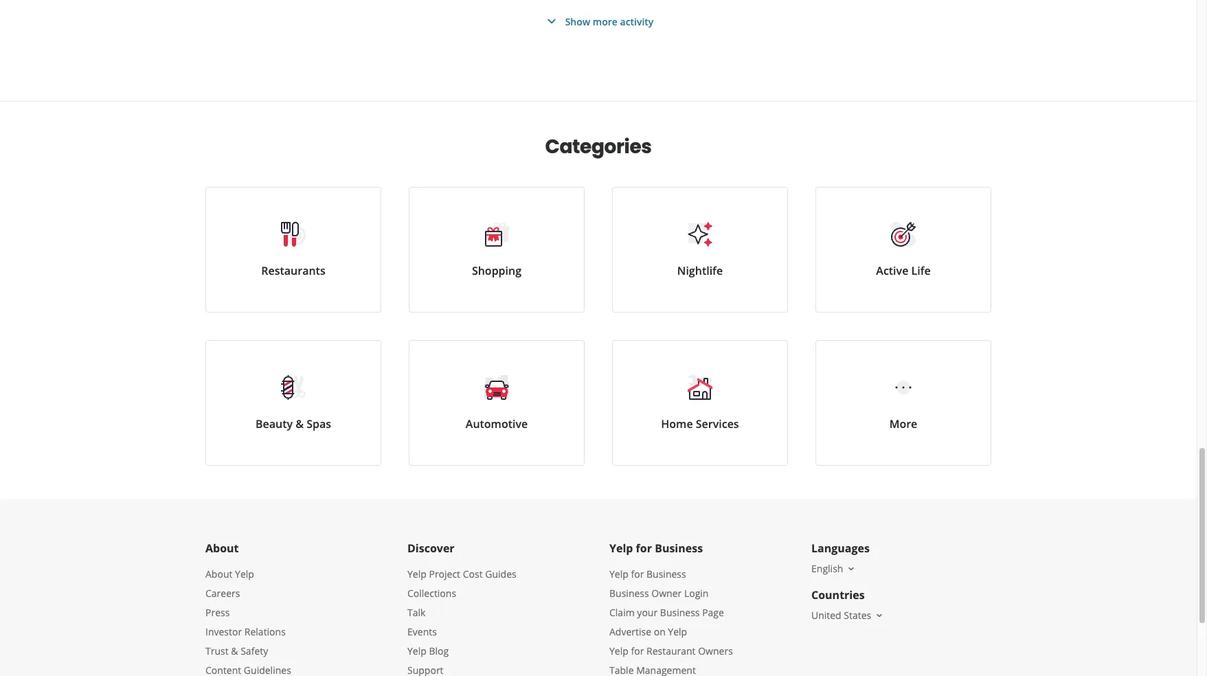 Task type: locate. For each thing, give the bounding box(es) containing it.
about yelp careers press investor relations trust & safety
[[205, 568, 286, 658]]

1 horizontal spatial &
[[296, 416, 304, 432]]

trust & safety link
[[205, 645, 268, 658]]

more
[[593, 15, 618, 28]]

talk
[[408, 606, 426, 619]]

1 vertical spatial for
[[631, 568, 644, 581]]

for down advertise
[[631, 645, 644, 658]]

0 vertical spatial for
[[636, 541, 652, 556]]

nightlife
[[677, 263, 723, 278]]

about inside about yelp careers press investor relations trust & safety
[[205, 568, 233, 581]]

advertise
[[610, 625, 652, 638]]

home
[[661, 416, 693, 432]]

yelp
[[610, 541, 633, 556], [235, 568, 254, 581], [408, 568, 427, 581], [610, 568, 629, 581], [668, 625, 687, 638], [408, 645, 427, 658], [610, 645, 629, 658]]

careers link
[[205, 587, 240, 600]]

nightlife link
[[612, 187, 788, 313]]

business down owner
[[660, 606, 700, 619]]

countries
[[812, 588, 865, 603]]

spas
[[307, 416, 331, 432]]

0 horizontal spatial &
[[231, 645, 238, 658]]

for up business owner login link
[[631, 568, 644, 581]]

active
[[876, 263, 909, 278]]

for up yelp for business link on the right bottom of the page
[[636, 541, 652, 556]]

owners
[[698, 645, 733, 658]]

english button
[[812, 562, 857, 575]]

yelp down events
[[408, 645, 427, 658]]

business owner login link
[[610, 587, 709, 600]]

yelp for business link
[[610, 568, 686, 581]]

blog
[[429, 645, 449, 658]]

united
[[812, 609, 842, 622]]

about
[[205, 541, 239, 556], [205, 568, 233, 581]]

about up about yelp link
[[205, 541, 239, 556]]

automotive link
[[409, 340, 585, 466]]

shopping
[[472, 263, 522, 278]]

for for yelp for business business owner login claim your business page advertise on yelp yelp for restaurant owners
[[631, 568, 644, 581]]

events link
[[408, 625, 437, 638]]

& inside the category navigation section navigation
[[296, 416, 304, 432]]

for
[[636, 541, 652, 556], [631, 568, 644, 581], [631, 645, 644, 658]]

1 about from the top
[[205, 541, 239, 556]]

& inside about yelp careers press investor relations trust & safety
[[231, 645, 238, 658]]

business up claim
[[610, 587, 649, 600]]

2 about from the top
[[205, 568, 233, 581]]

yelp up careers
[[235, 568, 254, 581]]

automotive
[[466, 416, 528, 432]]

business up yelp for business link on the right bottom of the page
[[655, 541, 703, 556]]

show more activity
[[565, 15, 654, 28]]

about up the careers link
[[205, 568, 233, 581]]

yelp down advertise
[[610, 645, 629, 658]]

advertise on yelp link
[[610, 625, 687, 638]]

yelp up claim
[[610, 568, 629, 581]]

1 vertical spatial &
[[231, 645, 238, 658]]

safety
[[241, 645, 268, 658]]

collections
[[408, 587, 456, 600]]

press
[[205, 606, 230, 619]]

beauty & spas
[[256, 416, 331, 432]]

about for about
[[205, 541, 239, 556]]

claim your business page link
[[610, 606, 724, 619]]

yelp for business business owner login claim your business page advertise on yelp yelp for restaurant owners
[[610, 568, 733, 658]]

beauty
[[256, 416, 293, 432]]

& right trust at bottom left
[[231, 645, 238, 658]]

business
[[655, 541, 703, 556], [647, 568, 686, 581], [610, 587, 649, 600], [660, 606, 700, 619]]

show more activity button
[[543, 13, 654, 30]]

24 chevron down v2 image
[[543, 13, 560, 30]]

& left spas
[[296, 416, 304, 432]]

0 vertical spatial &
[[296, 416, 304, 432]]

show
[[565, 15, 590, 28]]

0 vertical spatial about
[[205, 541, 239, 556]]

trust
[[205, 645, 229, 658]]

2 vertical spatial for
[[631, 645, 644, 658]]

&
[[296, 416, 304, 432], [231, 645, 238, 658]]

yelp for restaurant owners link
[[610, 645, 733, 658]]

life
[[912, 263, 931, 278]]

restaurants link
[[205, 187, 381, 313]]

on
[[654, 625, 666, 638]]

1 vertical spatial about
[[205, 568, 233, 581]]



Task type: describe. For each thing, give the bounding box(es) containing it.
yelp inside about yelp careers press investor relations trust & safety
[[235, 568, 254, 581]]

press link
[[205, 606, 230, 619]]

restaurants
[[261, 263, 326, 278]]

active life link
[[816, 187, 992, 313]]

languages
[[812, 541, 870, 556]]

for for yelp for business
[[636, 541, 652, 556]]

more link
[[816, 340, 992, 466]]

collections link
[[408, 587, 456, 600]]

your
[[637, 606, 658, 619]]

cost
[[463, 568, 483, 581]]

services
[[696, 416, 739, 432]]

yelp for business
[[610, 541, 703, 556]]

16 chevron down v2 image
[[846, 563, 857, 574]]

restaurant
[[647, 645, 696, 658]]

owner
[[652, 587, 682, 600]]

yelp right on
[[668, 625, 687, 638]]

home services link
[[612, 340, 788, 466]]

about for about yelp careers press investor relations trust & safety
[[205, 568, 233, 581]]

project
[[429, 568, 460, 581]]

yelp project cost guides collections talk events yelp blog
[[408, 568, 517, 658]]

claim
[[610, 606, 635, 619]]

careers
[[205, 587, 240, 600]]

united states
[[812, 609, 872, 622]]

investor
[[205, 625, 242, 638]]

yelp project cost guides link
[[408, 568, 517, 581]]

states
[[844, 609, 872, 622]]

home services
[[661, 416, 739, 432]]

events
[[408, 625, 437, 638]]

investor relations link
[[205, 625, 286, 638]]

page
[[702, 606, 724, 619]]

yelp up the collections link
[[408, 568, 427, 581]]

beauty & spas link
[[205, 340, 381, 466]]

yelp blog link
[[408, 645, 449, 658]]

business up owner
[[647, 568, 686, 581]]

more
[[890, 416, 918, 432]]

discover
[[408, 541, 455, 556]]

login
[[684, 587, 709, 600]]

relations
[[244, 625, 286, 638]]

activity
[[620, 15, 654, 28]]

16 chevron down v2 image
[[874, 610, 885, 621]]

yelp up yelp for business link on the right bottom of the page
[[610, 541, 633, 556]]

english
[[812, 562, 843, 575]]

active life
[[876, 263, 931, 278]]

talk link
[[408, 606, 426, 619]]

guides
[[485, 568, 517, 581]]

category navigation section navigation
[[192, 102, 1005, 499]]

categories
[[545, 133, 652, 160]]

united states button
[[812, 609, 885, 622]]

about yelp link
[[205, 568, 254, 581]]

shopping link
[[409, 187, 585, 313]]



Task type: vqa. For each thing, say whether or not it's contained in the screenshot.
Hylan
no



